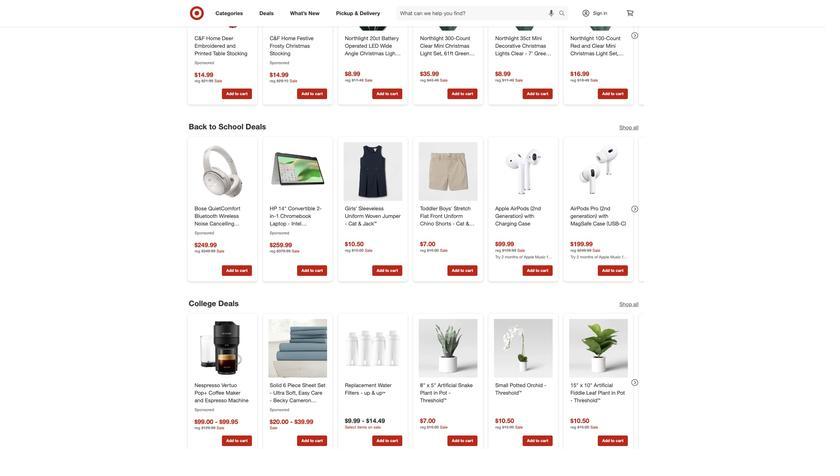 Task type: describe. For each thing, give the bounding box(es) containing it.
uniform inside girls' sleeveless uniform woven jumper - cat & jack™
[[345, 213, 364, 220]]

reg inside "$99.00 - $99.95 reg $129.99 sale"
[[194, 426, 200, 431]]

red
[[570, 42, 580, 49]]

apple for $199.99
[[599, 255, 609, 260]]

$349.99
[[201, 249, 215, 254]]

reg inside "$259.99 reg $379.99 sale"
[[270, 249, 275, 254]]

in-
[[270, 213, 276, 220]]

case for $99.99
[[518, 221, 530, 227]]

to for solid 6 piece sheet set - ultra soft, easy care - becky cameron (extra pillow cases!)
[[310, 439, 314, 444]]

pro
[[590, 206, 598, 212]]

sponsored for $349.99
[[194, 231, 214, 236]]

threshold™ inside "8" x 5" artificial snake plant in pot - threshold™"
[[420, 398, 446, 404]]

snake
[[458, 383, 473, 389]]

- inside "8" x 5" artificial snake plant in pot - threshold™"
[[448, 390, 451, 397]]

add to cart for solid 6 piece sheet set - ultra soft, easy care - becky cameron (extra pillow cases!)
[[301, 439, 323, 444]]

add to cart for c&f home deer embroidered and printed table stocking
[[226, 91, 247, 96]]

cart for small potted orchid - threshold™
[[540, 439, 548, 444]]

what's new
[[290, 10, 320, 16]]

solid 6 piece sheet set - ultra soft, easy care - becky cameron (extra pillow cases!) link
[[270, 382, 326, 412]]

stocking inside c&f home festive frosty christmas stocking
[[270, 50, 290, 57]]

hp 14" convertible 2- in-1 chromebook laptop - intel processor - 4gb ram - 64gb flash storage - silver (14a-ca0036tg) link
[[270, 205, 326, 250]]

2 for $199.99
[[577, 255, 579, 260]]

christmas inside northlight 35ct mini decorative christmas lights clear - 7' green wire
[[522, 42, 546, 49]]

mini inside northlight 100-count red and clear mini christmas light set, 20.25ft green wire
[[606, 42, 616, 49]]

wide
[[380, 42, 392, 49]]

pillow
[[285, 405, 298, 412]]

add to cart for 15" x 10" artificial fiddle leaf plant in pot - threshold™
[[602, 439, 623, 444]]

reg inside $99.99 reg $129.99 sale try 2 months of apple music for free with target circle
[[495, 248, 501, 253]]

$10.50 reg $15.00 sale for 15" x 10" artificial fiddle leaf plant in pot - threshold™
[[570, 418, 598, 431]]

clear inside northlight 35ct mini decorative christmas lights clear - 7' green wire
[[511, 50, 524, 57]]

circle for $199.99
[[599, 261, 609, 266]]

$199.99
[[570, 241, 593, 248]]

becky
[[273, 398, 288, 404]]

shop all for back to school deals
[[620, 124, 639, 131]]

$99.00
[[194, 418, 213, 426]]

replacement water filters - up & up™
[[345, 383, 391, 397]]

$10.50 for girls' sleeveless uniform woven jumper - cat & jack™
[[345, 241, 364, 248]]

$14.99 for stocking
[[270, 71, 288, 78]]

What can we help you find? suggestions appear below search field
[[396, 6, 561, 20]]

wire inside northlight 300-count clear mini christmas light set, 61ft green wire
[[420, 58, 431, 64]]

- inside girls' sleeveless uniform woven jumper - cat & jack™
[[345, 221, 347, 227]]

$249.99 inside $199.99 reg $249.99 sale try 2 months of apple music for free with target circle
[[577, 248, 591, 253]]

cameron
[[289, 398, 311, 404]]

to for girls' sleeveless uniform woven jumper - cat & jack™
[[385, 269, 389, 274]]

set, inside northlight 100-count red and clear mini christmas light set, 20.25ft green wire
[[609, 50, 618, 57]]

$19.49
[[577, 78, 589, 83]]

what's new link
[[285, 6, 328, 20]]

$8.99 inside northlight 20ct battery operated led wide angle christmas lights warm white - 9.5' green wire $8.99 reg $11.49 sale
[[345, 70, 360, 78]]

clear inside northlight 300-count clear mini christmas light set, 61ft green wire
[[420, 42, 432, 49]]

pickup & delivery
[[336, 10, 380, 16]]

try for $199.99
[[570, 255, 576, 260]]

15" x 10" artificial fiddle leaf plant in pot - threshold™
[[570, 383, 625, 404]]

mini inside northlight 35ct mini decorative christmas lights clear - 7' green wire
[[532, 35, 542, 42]]

cart for northlight 100-count red and clear mini christmas light set, 20.25ft green wire
[[616, 91, 623, 96]]

x for $10.50
[[580, 383, 583, 389]]

nespresso vertuo pop+ coffee maker and espresso machine link
[[194, 382, 250, 405]]

64gb
[[270, 236, 283, 242]]

- inside northlight 20ct battery operated led wide angle christmas lights warm white - 9.5' green wire $8.99 reg $11.49 sale
[[375, 58, 377, 64]]

coffee
[[208, 390, 224, 397]]

back
[[189, 122, 207, 131]]

1 vertical spatial deals
[[246, 122, 266, 131]]

wire inside northlight 35ct mini decorative christmas lights clear - 7' green wire
[[495, 58, 506, 64]]

apple inside the apple airpods (2nd generation) with charging case
[[495, 206, 509, 212]]

c&f home deer embroidered and printed table stocking
[[194, 35, 247, 57]]

northlight inside northlight 20ct battery operated led wide angle christmas lights warm white - 9.5' green wire $8.99 reg $11.49 sale
[[345, 35, 368, 42]]

add to cart for 8" x 5" artificial snake plant in pot - threshold™
[[452, 439, 473, 444]]

with inside $99.99 reg $129.99 sale try 2 months of apple music for free with target circle
[[503, 261, 511, 266]]

20ct
[[370, 35, 380, 42]]

of for $199.99
[[594, 255, 598, 260]]

pot inside "8" x 5" artificial snake plant in pot - threshold™"
[[439, 390, 447, 397]]

frosty
[[270, 42, 284, 49]]

threshold™ inside 15" x 10" artificial fiddle leaf plant in pot - threshold™
[[574, 398, 600, 404]]

add to cart button for bose quietcomfort bluetooth wireless noise cancelling headphones
[[222, 266, 252, 277]]

sale inside $8.99 reg $11.49 sale
[[515, 78, 523, 83]]

add to cart for nespresso vertuo pop+ coffee maker and espresso machine
[[226, 439, 247, 444]]

orchid
[[527, 383, 543, 389]]

15"
[[570, 383, 579, 389]]

and inside 'nespresso vertuo pop+ coffee maker and espresso machine'
[[194, 398, 203, 404]]

college
[[189, 299, 216, 309]]

- inside $9.99 - $14.49 select items on sale
[[362, 418, 364, 425]]

replacement
[[345, 383, 376, 389]]

- inside northlight 35ct mini decorative christmas lights clear - 7' green wire
[[525, 50, 527, 57]]

cart for bose quietcomfort bluetooth wireless noise cancelling headphones
[[240, 269, 247, 274]]

7'
[[528, 50, 533, 57]]

circle for $99.99
[[524, 261, 534, 266]]

add to cart for northlight 20ct battery operated led wide angle christmas lights warm white - 9.5' green wire
[[377, 91, 398, 96]]

reg inside $16.99 reg $19.49 sale
[[570, 78, 576, 83]]

angle
[[345, 50, 358, 57]]

wire inside northlight 20ct battery operated led wide angle christmas lights warm white - 9.5' green wire $8.99 reg $11.49 sale
[[361, 65, 371, 72]]

add to cart button for nespresso vertuo pop+ coffee maker and espresso machine
[[222, 437, 252, 447]]

$7.00 for back to school deals
[[420, 241, 435, 248]]

5"
[[431, 383, 436, 389]]

add for c&f home festive frosty christmas stocking
[[301, 91, 309, 96]]

$199.99 reg $249.99 sale try 2 months of apple music for free with target circle
[[570, 241, 627, 266]]

sale inside $35.99 reg $43.49 sale
[[440, 78, 448, 83]]

led
[[369, 42, 379, 49]]

bose quietcomfort bluetooth wireless noise cancelling headphones link
[[194, 205, 250, 235]]

on
[[368, 425, 372, 430]]

free for $199.99
[[570, 261, 577, 266]]

sale inside "$259.99 reg $379.99 sale"
[[292, 249, 299, 254]]

cart for northlight 35ct mini decorative christmas lights clear - 7' green wire
[[540, 91, 548, 96]]

sponsored for $99.95
[[194, 408, 214, 413]]

deer
[[222, 35, 233, 42]]

& inside "replacement water filters - up & up™"
[[372, 390, 375, 397]]

to for 15" x 10" artificial fiddle leaf plant in pot - threshold™
[[611, 439, 615, 444]]

$11.49 inside $8.99 reg $11.49 sale
[[502, 78, 514, 83]]

- inside toddler boys' stretch flat front uniform chino shorts - cat & jack™
[[453, 221, 455, 227]]

to for northlight 35ct mini decorative christmas lights clear - 7' green wire
[[536, 91, 539, 96]]

cart for solid 6 piece sheet set - ultra soft, easy care - becky cameron (extra pillow cases!)
[[315, 439, 323, 444]]

& inside toddler boys' stretch flat front uniform chino shorts - cat & jack™
[[466, 221, 469, 227]]

with inside airpods pro (2nd generation) with magsafe case (usb‑c)
[[598, 213, 608, 220]]

pop+
[[194, 390, 207, 397]]

reg inside $35.99 reg $43.49 sale
[[420, 78, 426, 83]]

woven
[[365, 213, 381, 220]]

$20.00 - $39.99 sale
[[270, 418, 313, 431]]

add to cart button for replacement water filters - up & up™
[[372, 437, 402, 447]]

cart for 15" x 10" artificial fiddle leaf plant in pot - threshold™
[[616, 439, 623, 444]]

sponsored for $379.99
[[270, 231, 289, 236]]

add to cart for apple airpods (2nd generation) with charging case
[[527, 269, 548, 274]]

jack™ inside girls' sleeveless uniform woven jumper - cat & jack™
[[363, 221, 376, 227]]

(extra
[[270, 405, 283, 412]]

white
[[360, 58, 374, 64]]

ultra
[[273, 390, 284, 397]]

to for bose quietcomfort bluetooth wireless noise cancelling headphones
[[235, 269, 239, 274]]

2 vertical spatial deals
[[218, 299, 239, 309]]

$99.99 reg $129.99 sale try 2 months of apple music for free with target circle
[[495, 241, 551, 266]]

hp 14" convertible 2- in-1 chromebook laptop - intel processor - 4gb ram - 64gb flash storage - silver (14a-ca0036tg)
[[270, 206, 326, 250]]

bluetooth
[[194, 213, 217, 220]]

cancelling
[[209, 221, 234, 227]]

sale inside $99.99 reg $129.99 sale try 2 months of apple music for free with target circle
[[517, 248, 525, 253]]

reg inside northlight 20ct battery operated led wide angle christmas lights warm white - 9.5' green wire $8.99 reg $11.49 sale
[[345, 78, 351, 83]]

northlight for $35.99
[[420, 35, 443, 42]]

girls' sleeveless uniform woven jumper - cat & jack™
[[345, 206, 400, 227]]

music for $99.99
[[535, 255, 546, 260]]

add to cart for replacement water filters - up & up™
[[377, 439, 398, 444]]

all for college deals
[[634, 302, 639, 308]]

$15.00 for small potted orchid - threshold™
[[502, 425, 514, 430]]

count for $16.99
[[606, 35, 621, 42]]

$10.50 for 15" x 10" artificial fiddle leaf plant in pot - threshold™
[[570, 418, 589, 425]]

northlight 100-count red and clear mini christmas light set, 20.25ft green wire link
[[570, 35, 626, 64]]

uniform inside toddler boys' stretch flat front uniform chino shorts - cat & jack™
[[444, 213, 463, 220]]

$35.99 reg $43.49 sale
[[420, 70, 448, 83]]

new
[[308, 10, 320, 16]]

cases!)
[[300, 405, 317, 412]]

in inside "8" x 5" artificial snake plant in pot - threshold™"
[[433, 390, 438, 397]]

small
[[495, 383, 508, 389]]

add to cart button for northlight 100-count red and clear mini christmas light set, 20.25ft green wire
[[598, 89, 628, 99]]

$129.99 inside "$99.00 - $99.95 reg $129.99 sale"
[[201, 426, 215, 431]]

add for hp 14" convertible 2- in-1 chromebook laptop - intel processor - 4gb ram - 64gb flash storage - silver (14a-ca0036tg)
[[301, 269, 309, 274]]

reg inside $249.99 reg $349.99 sale
[[194, 249, 200, 254]]

2 for $99.99
[[501, 255, 504, 260]]

green inside northlight 20ct battery operated led wide angle christmas lights warm white - 9.5' green wire $8.99 reg $11.49 sale
[[345, 65, 359, 72]]

sponsored for $21.99
[[194, 60, 214, 65]]

(usb‑c)
[[607, 221, 626, 227]]

hp
[[270, 206, 277, 212]]

small potted orchid - threshold™ link
[[495, 382, 551, 397]]

1 horizontal spatial in
[[604, 10, 607, 16]]

airpods pro (2nd generation) with magsafe case (usb‑c)
[[570, 206, 626, 227]]

jack™ inside toddler boys' stretch flat front uniform chino shorts - cat & jack™
[[420, 228, 434, 235]]

school
[[219, 122, 244, 131]]

plant inside "8" x 5" artificial snake plant in pot - threshold™"
[[420, 390, 432, 397]]

table
[[213, 50, 225, 57]]

add to cart button for small potted orchid - threshold™
[[523, 437, 553, 447]]

sign
[[593, 10, 602, 16]]

add for northlight 20ct battery operated led wide angle christmas lights warm white - 9.5' green wire
[[377, 91, 384, 96]]

$8.99 inside $8.99 reg $11.49 sale
[[495, 70, 510, 78]]

shop all for college deals
[[620, 302, 639, 308]]

christmas inside northlight 20ct battery operated led wide angle christmas lights warm white - 9.5' green wire $8.99 reg $11.49 sale
[[360, 50, 384, 57]]

generation)
[[570, 213, 597, 220]]

c&f for c&f home festive frosty christmas stocking
[[270, 35, 280, 42]]

search
[[556, 10, 572, 17]]

stocking inside c&f home deer embroidered and printed table stocking
[[227, 50, 247, 57]]

and for embroidered
[[227, 42, 235, 49]]

for for $99.99
[[547, 255, 551, 260]]

in inside 15" x 10" artificial fiddle leaf plant in pot - threshold™
[[611, 390, 615, 397]]

sleeveless
[[358, 206, 384, 212]]

storage
[[299, 236, 317, 242]]

northlight 100-count red and clear mini christmas light set, 20.25ft green wire
[[570, 35, 621, 64]]

ca0036tg)
[[296, 243, 320, 250]]

threshold™ inside small potted orchid - threshold™
[[495, 390, 522, 397]]

espresso
[[205, 398, 227, 404]]

cart for replacement water filters - up & up™
[[390, 439, 398, 444]]

add for northlight 35ct mini decorative christmas lights clear - 7' green wire
[[527, 91, 534, 96]]

c&f home festive frosty christmas stocking
[[270, 35, 314, 57]]

flat
[[420, 213, 429, 220]]

sheet
[[302, 383, 316, 389]]

up™
[[376, 390, 385, 397]]

christmas inside northlight 100-count red and clear mini christmas light set, 20.25ft green wire
[[570, 50, 594, 57]]

categories link
[[210, 6, 251, 20]]

add for girls' sleeveless uniform woven jumper - cat & jack™
[[377, 269, 384, 274]]

(2nd for $199.99
[[600, 206, 610, 212]]

leaf
[[586, 390, 596, 397]]

& inside girls' sleeveless uniform woven jumper - cat & jack™
[[358, 221, 361, 227]]

add to cart button for northlight 300-count clear mini christmas light set, 61ft green wire
[[447, 89, 477, 99]]

operated
[[345, 42, 367, 49]]

& right pickup at the top
[[355, 10, 358, 16]]

$259.99
[[270, 241, 292, 249]]

convertible
[[288, 206, 315, 212]]

plant inside 15" x 10" artificial fiddle leaf plant in pot - threshold™
[[598, 390, 610, 397]]

green inside northlight 35ct mini decorative christmas lights clear - 7' green wire
[[534, 50, 549, 57]]

northlight for $16.99
[[570, 35, 594, 42]]

8" x 5" artificial snake plant in pot - threshold™
[[420, 383, 473, 404]]

lights inside northlight 20ct battery operated led wide angle christmas lights warm white - 9.5' green wire $8.99 reg $11.49 sale
[[385, 50, 400, 57]]

$11.49 inside northlight 20ct battery operated led wide angle christmas lights warm white - 9.5' green wire $8.99 reg $11.49 sale
[[352, 78, 364, 83]]

pickup & delivery link
[[331, 6, 388, 20]]

to for northlight 100-count red and clear mini christmas light set, 20.25ft green wire
[[611, 91, 615, 96]]

cart for girls' sleeveless uniform woven jumper - cat & jack™
[[390, 269, 398, 274]]

sale inside "$99.00 - $99.95 reg $129.99 sale"
[[216, 426, 224, 431]]

add to cart button for toddler boys' stretch flat front uniform chino shorts - cat & jack™
[[447, 266, 477, 277]]

$29.15
[[276, 79, 288, 84]]

add to cart for northlight 35ct mini decorative christmas lights clear - 7' green wire
[[527, 91, 548, 96]]

reg inside $199.99 reg $249.99 sale try 2 months of apple music for free with target circle
[[570, 248, 576, 253]]

search button
[[556, 6, 572, 22]]

add for toddler boys' stretch flat front uniform chino shorts - cat & jack™
[[452, 269, 459, 274]]

shop all link for back to school deals
[[620, 124, 639, 132]]

ram
[[311, 228, 322, 235]]

sale inside $249.99 reg $349.99 sale
[[216, 249, 224, 254]]

add to cart button for hp 14" convertible 2- in-1 chromebook laptop - intel processor - 4gb ram - 64gb flash storage - silver (14a-ca0036tg)
[[297, 266, 327, 277]]

girls' sleeveless uniform woven jumper - cat & jack™ link
[[345, 205, 401, 228]]

10"
[[584, 383, 592, 389]]

with inside $199.99 reg $249.99 sale try 2 months of apple music for free with target circle
[[578, 261, 586, 266]]



Task type: vqa. For each thing, say whether or not it's contained in the screenshot.
Nespresso Vertuo Pop+ Coffee Maker and Espresso Machine's add to cart button
yes



Task type: locate. For each thing, give the bounding box(es) containing it.
cart for 8" x 5" artificial snake plant in pot - threshold™
[[465, 439, 473, 444]]

wire up $35.99
[[420, 58, 431, 64]]

and for red
[[581, 42, 590, 49]]

x
[[427, 383, 429, 389], [580, 383, 583, 389]]

pot
[[439, 390, 447, 397], [617, 390, 625, 397]]

1 vertical spatial shop
[[620, 302, 632, 308]]

$10.00
[[427, 248, 439, 253], [427, 426, 439, 431]]

2 uniform from the left
[[444, 213, 463, 220]]

$21.99
[[201, 79, 213, 84]]

2 music from the left
[[610, 255, 621, 260]]

$99.95
[[219, 418, 238, 426]]

0 horizontal spatial music
[[535, 255, 546, 260]]

1 horizontal spatial light
[[596, 50, 608, 57]]

sponsored up $14.99 reg $29.15 sale
[[270, 60, 289, 65]]

toddler boys' stretch flat front uniform chino shorts - cat & jack™ link
[[420, 205, 476, 235]]

20.25ft
[[570, 58, 587, 64]]

- inside small potted orchid - threshold™
[[544, 383, 546, 389]]

$14.99 for printed
[[194, 71, 213, 78]]

- inside "replacement water filters - up & up™"
[[360, 390, 363, 397]]

1 horizontal spatial months
[[580, 255, 593, 260]]

0 horizontal spatial free
[[495, 261, 502, 266]]

$129.99 down $99.00
[[201, 426, 215, 431]]

$8.99 down warm
[[345, 70, 360, 78]]

0 horizontal spatial home
[[206, 35, 220, 42]]

0 horizontal spatial $10.50 reg $15.00 sale
[[345, 241, 372, 253]]

1 case from the left
[[518, 221, 530, 227]]

0 horizontal spatial artificial
[[438, 383, 457, 389]]

magsafe
[[570, 221, 592, 227]]

0 horizontal spatial threshold™
[[420, 398, 446, 404]]

x left 10"
[[580, 383, 583, 389]]

15" x 10" artificial fiddle leaf plant in pot - threshold™ link
[[570, 382, 626, 405]]

count inside northlight 300-count clear mini christmas light set, 61ft green wire
[[456, 35, 470, 42]]

uniform down boys'
[[444, 213, 463, 220]]

2 all from the top
[[634, 302, 639, 308]]

to for northlight 300-count clear mini christmas light set, 61ft green wire
[[460, 91, 464, 96]]

sale inside $14.99 reg $29.15 sale
[[289, 79, 297, 84]]

northlight up "red"
[[570, 35, 594, 42]]

uniform
[[345, 213, 364, 220], [444, 213, 463, 220]]

0 horizontal spatial c&f
[[194, 35, 205, 42]]

0 horizontal spatial light
[[420, 50, 432, 57]]

categories
[[216, 10, 243, 16]]

mini up $35.99
[[434, 42, 444, 49]]

1 vertical spatial $10.00
[[427, 426, 439, 431]]

christmas down led
[[360, 50, 384, 57]]

2 horizontal spatial in
[[611, 390, 615, 397]]

shop all link
[[620, 124, 639, 132], [620, 301, 639, 309]]

and right "red"
[[581, 42, 590, 49]]

0 horizontal spatial try 2 months of apple music for free with target circle button
[[495, 255, 553, 266]]

artificial up 'leaf'
[[594, 383, 613, 389]]

sign in link
[[576, 6, 618, 20]]

2 for from the left
[[622, 255, 627, 260]]

$249.99 up $349.99
[[194, 241, 217, 249]]

count down what can we help you find? suggestions appear below 'search box'
[[456, 35, 470, 42]]

0 vertical spatial $129.99
[[502, 248, 516, 253]]

northlight 300-count clear mini christmas light set, 61ft green wire image
[[419, 0, 477, 31], [419, 0, 477, 31]]

case down pro
[[593, 221, 605, 227]]

2 $7.00 from the top
[[420, 418, 435, 425]]

bose
[[194, 206, 207, 212]]

set, inside northlight 300-count clear mini christmas light set, 61ft green wire
[[433, 50, 443, 57]]

2 horizontal spatial apple
[[599, 255, 609, 260]]

target
[[512, 261, 522, 266], [587, 261, 598, 266]]

toddler boys' stretch flat front uniform chino shorts - cat & jack™
[[420, 206, 471, 235]]

sponsored up $99.00
[[194, 408, 214, 413]]

sale inside $14.99 reg $21.99 sale
[[214, 79, 222, 84]]

artificial for $10.50
[[594, 383, 613, 389]]

light inside northlight 300-count clear mini christmas light set, 61ft green wire
[[420, 50, 432, 57]]

$10.50 reg $15.00 sale for small potted orchid - threshold™
[[495, 418, 523, 430]]

35ct
[[520, 35, 530, 42]]

airpods inside the apple airpods (2nd generation) with charging case
[[510, 206, 529, 212]]

to for airpods pro (2nd generation) with magsafe case (usb‑c)
[[611, 269, 615, 274]]

$10.00 for college deals
[[427, 426, 439, 431]]

1 horizontal spatial pot
[[617, 390, 625, 397]]

free down $99.99
[[495, 261, 502, 266]]

add to cart for northlight 100-count red and clear mini christmas light set, 20.25ft green wire
[[602, 91, 623, 96]]

in right 'leaf'
[[611, 390, 615, 397]]

1 horizontal spatial $249.99
[[577, 248, 591, 253]]

free
[[495, 261, 502, 266], [570, 261, 577, 266]]

reg inside $14.99 reg $21.99 sale
[[194, 79, 200, 84]]

cat down stretch
[[456, 221, 464, 227]]

add to cart for toddler boys' stretch flat front uniform chino shorts - cat & jack™
[[452, 269, 473, 274]]

shop all link for college deals
[[620, 301, 639, 309]]

1 horizontal spatial free
[[570, 261, 577, 266]]

$14.99
[[194, 71, 213, 78], [270, 71, 288, 78]]

to for hp 14" convertible 2- in-1 chromebook laptop - intel processor - 4gb ram - 64gb flash storage - silver (14a-ca0036tg)
[[310, 269, 314, 274]]

0 vertical spatial jack™
[[363, 221, 376, 227]]

cat inside girls' sleeveless uniform woven jumper - cat & jack™
[[348, 221, 357, 227]]

lights inside northlight 35ct mini decorative christmas lights clear - 7' green wire
[[495, 50, 510, 57]]

3 northlight from the left
[[495, 35, 519, 42]]

apple airpods (2nd generation) with charging case image
[[494, 143, 553, 201], [494, 143, 553, 201]]

airpods pro (2nd generation) with magsafe case (usb‑c) image
[[569, 143, 628, 201], [569, 143, 628, 201]]

shop
[[620, 124, 632, 131], [620, 302, 632, 308]]

try down $199.99 in the bottom of the page
[[570, 255, 576, 260]]

0 vertical spatial shop all link
[[620, 124, 639, 132]]

northlight up decorative
[[495, 35, 519, 42]]

0 horizontal spatial $8.99
[[345, 70, 360, 78]]

cart for northlight 300-count clear mini christmas light set, 61ft green wire
[[465, 91, 473, 96]]

2 cat from the left
[[456, 221, 464, 227]]

1 vertical spatial $7.00
[[420, 418, 435, 425]]

15" x 10" artificial fiddle leaf plant in pot - threshold™ image
[[569, 320, 628, 378], [569, 320, 628, 378]]

northlight left 300-
[[420, 35, 443, 42]]

1 airpods from the left
[[510, 206, 529, 212]]

0 horizontal spatial lights
[[385, 50, 400, 57]]

1 (2nd from the left
[[530, 206, 541, 212]]

6
[[283, 383, 286, 389]]

$14.99 inside $14.99 reg $29.15 sale
[[270, 71, 288, 78]]

2 shop from the top
[[620, 302, 632, 308]]

and
[[227, 42, 235, 49], [581, 42, 590, 49], [194, 398, 203, 404]]

2 shop all link from the top
[[620, 301, 639, 309]]

sale inside $20.00 - $39.99 sale
[[270, 426, 277, 431]]

try 2 months of apple music for free with target circle button down $99.99
[[495, 255, 553, 266]]

solid 6 piece sheet set - ultra soft, easy care - becky cameron (extra pillow cases!)
[[270, 383, 325, 412]]

with down $99.99
[[503, 261, 511, 266]]

2 plant from the left
[[598, 390, 610, 397]]

college deals
[[189, 299, 239, 309]]

1 horizontal spatial x
[[580, 383, 583, 389]]

and down deer
[[227, 42, 235, 49]]

1 pot from the left
[[439, 390, 447, 397]]

home up embroidered
[[206, 35, 220, 42]]

cat down girls'
[[348, 221, 357, 227]]

apple inside $199.99 reg $249.99 sale try 2 months of apple music for free with target circle
[[599, 255, 609, 260]]

c&f home deer embroidered and printed table stocking image
[[193, 0, 252, 31], [193, 0, 252, 31]]

in right the sign
[[604, 10, 607, 16]]

0 horizontal spatial mini
[[434, 42, 444, 49]]

sale
[[365, 78, 372, 83], [440, 78, 448, 83], [515, 78, 523, 83], [590, 78, 598, 83], [214, 79, 222, 84], [289, 79, 297, 84], [365, 248, 372, 253], [440, 248, 448, 253], [517, 248, 525, 253], [592, 248, 600, 253], [216, 249, 224, 254], [292, 249, 299, 254], [515, 425, 523, 430], [440, 426, 448, 431], [590, 426, 598, 431], [216, 426, 224, 431], [270, 426, 277, 431]]

$9.99 - $14.49 select items on sale
[[345, 418, 385, 430]]

replacement water filters - up & up™ link
[[345, 382, 401, 397]]

for for $199.99
[[622, 255, 627, 260]]

1 target from the left
[[512, 261, 522, 266]]

green right 61ft
[[455, 50, 469, 57]]

1 shop from the top
[[620, 124, 632, 131]]

$129.99 inside $99.99 reg $129.99 sale try 2 months of apple music for free with target circle
[[502, 248, 516, 253]]

c&f home festive frosty christmas stocking link
[[270, 35, 326, 57]]

reg inside $8.99 reg $11.49 sale
[[495, 78, 501, 83]]

1 horizontal spatial clear
[[511, 50, 524, 57]]

try 2 months of apple music for free with target circle button down $199.99 in the bottom of the page
[[570, 255, 628, 266]]

green down warm
[[345, 65, 359, 72]]

1 shop all from the top
[[620, 124, 639, 131]]

2 horizontal spatial $10.50 reg $15.00 sale
[[570, 418, 598, 431]]

$129.99 down $99.99
[[502, 248, 516, 253]]

easy
[[298, 390, 310, 397]]

all
[[634, 124, 639, 131], [634, 302, 639, 308]]

add to cart button for 8" x 5" artificial snake plant in pot - threshold™
[[447, 437, 477, 447]]

months inside $99.99 reg $129.99 sale try 2 months of apple music for free with target circle
[[505, 255, 518, 260]]

1 $10.00 from the top
[[427, 248, 439, 253]]

(2nd inside airpods pro (2nd generation) with magsafe case (usb‑c)
[[600, 206, 610, 212]]

$14.49
[[366, 418, 385, 425]]

2 airpods from the left
[[570, 206, 589, 212]]

4 northlight from the left
[[570, 35, 594, 42]]

airpods pro (2nd generation) with magsafe case (usb‑c) link
[[570, 205, 626, 228]]

airpods
[[510, 206, 529, 212], [570, 206, 589, 212]]

add for c&f home deer embroidered and printed table stocking
[[226, 91, 234, 96]]

$14.99 up $21.99
[[194, 71, 213, 78]]

sale inside $199.99 reg $249.99 sale try 2 months of apple music for free with target circle
[[592, 248, 600, 253]]

0 horizontal spatial uniform
[[345, 213, 364, 220]]

add for northlight 300-count clear mini christmas light set, 61ft green wire
[[452, 91, 459, 96]]

home up frosty
[[281, 35, 295, 42]]

northlight 35ct mini decorative christmas lights clear - 7' green wire image
[[494, 0, 553, 31], [494, 0, 553, 31]]

1 horizontal spatial of
[[594, 255, 598, 260]]

1 $7.00 reg $10.00 sale from the top
[[420, 241, 448, 253]]

christmas up 20.25ft
[[570, 50, 594, 57]]

hp 14" convertible 2-in-1 chromebook laptop - intel processor - 4gb ram - 64gb flash storage - silver (14a-ca0036tg) image
[[268, 143, 327, 201], [268, 143, 327, 201]]

1 horizontal spatial cat
[[456, 221, 464, 227]]

0 horizontal spatial $14.99
[[194, 71, 213, 78]]

add for replacement water filters - up & up™
[[377, 439, 384, 444]]

care
[[311, 390, 322, 397]]

c&f up embroidered
[[194, 35, 205, 42]]

2 circle from the left
[[599, 261, 609, 266]]

solid
[[270, 383, 282, 389]]

with inside the apple airpods (2nd generation) with charging case
[[524, 213, 534, 220]]

0 horizontal spatial clear
[[420, 42, 432, 49]]

add to cart for c&f home festive frosty christmas stocking
[[301, 91, 323, 96]]

c&f inside c&f home festive frosty christmas stocking
[[270, 35, 280, 42]]

& down stretch
[[466, 221, 469, 227]]

1 months from the left
[[505, 255, 518, 260]]

0 vertical spatial shop all
[[620, 124, 639, 131]]

add to cart button for c&f home deer embroidered and printed table stocking
[[222, 89, 252, 99]]

1 stocking from the left
[[227, 50, 247, 57]]

2 light from the left
[[596, 50, 608, 57]]

2 months from the left
[[580, 255, 593, 260]]

clear down 100-
[[592, 42, 604, 49]]

2 shop all from the top
[[620, 302, 639, 308]]

light up $35.99
[[420, 50, 432, 57]]

jack™ down woven
[[363, 221, 376, 227]]

1 horizontal spatial circle
[[599, 261, 609, 266]]

light inside northlight 100-count red and clear mini christmas light set, 20.25ft green wire
[[596, 50, 608, 57]]

chino
[[420, 221, 434, 227]]

clear up $35.99
[[420, 42, 432, 49]]

shop for back to school deals
[[620, 124, 632, 131]]

toddler
[[420, 206, 438, 212]]

1 try from the left
[[495, 255, 500, 260]]

target down $199.99 in the bottom of the page
[[587, 261, 598, 266]]

0 horizontal spatial $129.99
[[201, 426, 215, 431]]

months down $199.99 in the bottom of the page
[[580, 255, 593, 260]]

1 try 2 months of apple music for free with target circle button from the left
[[495, 255, 553, 266]]

1 $7.00 from the top
[[420, 241, 435, 248]]

$249.99 inside $249.99 reg $349.99 sale
[[194, 241, 217, 249]]

free for $99.99
[[495, 261, 502, 266]]

0 horizontal spatial of
[[519, 255, 523, 260]]

home for festive
[[281, 35, 295, 42]]

apple inside $99.99 reg $129.99 sale try 2 months of apple music for free with target circle
[[524, 255, 534, 260]]

set
[[317, 383, 325, 389]]

target down $99.99
[[512, 261, 522, 266]]

$15.00 for girls' sleeveless uniform woven jumper - cat & jack™
[[352, 248, 364, 253]]

2 home from the left
[[281, 35, 295, 42]]

1 horizontal spatial count
[[606, 35, 621, 42]]

& right up
[[372, 390, 375, 397]]

stretch
[[454, 206, 471, 212]]

0 horizontal spatial airpods
[[510, 206, 529, 212]]

$99.00 - $99.95 reg $129.99 sale
[[194, 418, 238, 431]]

with right generation)
[[524, 213, 534, 220]]

nespresso vertuo pop+ coffee maker and espresso machine
[[194, 383, 248, 404]]

2 northlight from the left
[[420, 35, 443, 42]]

0 vertical spatial $7.00 reg $10.00 sale
[[420, 241, 448, 253]]

2 pot from the left
[[617, 390, 625, 397]]

- inside $20.00 - $39.99 sale
[[290, 418, 293, 426]]

home inside c&f home deer embroidered and printed table stocking
[[206, 35, 220, 42]]

$14.99 reg $21.99 sale
[[194, 71, 222, 84]]

christmas down festive
[[286, 42, 310, 49]]

bose quietcomfort bluetooth wireless noise cancelling headphones
[[194, 206, 240, 235]]

1 vertical spatial $7.00 reg $10.00 sale
[[420, 418, 448, 431]]

wire down 100-
[[604, 58, 615, 64]]

threshold™ down 'leaf'
[[574, 398, 600, 404]]

2 stocking from the left
[[270, 50, 290, 57]]

free inside $99.99 reg $129.99 sale try 2 months of apple music for free with target circle
[[495, 261, 502, 266]]

&
[[355, 10, 358, 16], [358, 221, 361, 227], [466, 221, 469, 227], [372, 390, 375, 397]]

0 horizontal spatial try
[[495, 255, 500, 260]]

sponsored down the becky
[[270, 408, 289, 413]]

nespresso vertuo pop+ coffee maker and espresso machine image
[[193, 320, 252, 378], [193, 320, 252, 378]]

artificial right 5"
[[438, 383, 457, 389]]

deals left what's
[[259, 10, 274, 16]]

add to cart button for solid 6 piece sheet set - ultra soft, easy care - becky cameron (extra pillow cases!)
[[297, 437, 327, 447]]

2 down $199.99 in the bottom of the page
[[577, 255, 579, 260]]

2 target from the left
[[587, 261, 598, 266]]

count
[[456, 35, 470, 42], [606, 35, 621, 42]]

1 horizontal spatial target
[[587, 261, 598, 266]]

$10.50 for small potted orchid - threshold™
[[495, 418, 514, 425]]

northlight inside northlight 35ct mini decorative christmas lights clear - 7' green wire
[[495, 35, 519, 42]]

try 2 months of apple music for free with target circle button for $99.99
[[495, 255, 553, 266]]

northlight 20ct battery operated led wide angle christmas lights warm white - 9.5' green wire image
[[343, 0, 402, 31], [343, 0, 402, 31]]

2 horizontal spatial $15.00
[[577, 426, 589, 431]]

christmas up 7'
[[522, 42, 546, 49]]

sale inside $16.99 reg $19.49 sale
[[590, 78, 598, 83]]

1 vertical spatial shop all link
[[620, 301, 639, 309]]

$8.99 down decorative
[[495, 70, 510, 78]]

of for $99.99
[[519, 255, 523, 260]]

set,
[[433, 50, 443, 57], [609, 50, 618, 57]]

add
[[226, 91, 234, 96], [301, 91, 309, 96], [377, 91, 384, 96], [452, 91, 459, 96], [527, 91, 534, 96], [602, 91, 610, 96], [226, 269, 234, 274], [301, 269, 309, 274], [377, 269, 384, 274], [452, 269, 459, 274], [527, 269, 534, 274], [602, 269, 610, 274], [226, 439, 234, 444], [301, 439, 309, 444], [377, 439, 384, 444], [452, 439, 459, 444], [527, 439, 534, 444], [602, 439, 610, 444]]

green right 7'
[[534, 50, 549, 57]]

filters
[[345, 390, 359, 397]]

2 try from the left
[[570, 255, 576, 260]]

count inside northlight 100-count red and clear mini christmas light set, 20.25ft green wire
[[606, 35, 621, 42]]

plant right 'leaf'
[[598, 390, 610, 397]]

northlight 300-count clear mini christmas light set, 61ft green wire link
[[420, 35, 476, 64]]

1 horizontal spatial set,
[[609, 50, 618, 57]]

months inside $199.99 reg $249.99 sale try 2 months of apple music for free with target circle
[[580, 255, 593, 260]]

cat inside toddler boys' stretch flat front uniform chino shorts - cat & jack™
[[456, 221, 464, 227]]

2 set, from the left
[[609, 50, 618, 57]]

2 try 2 months of apple music for free with target circle button from the left
[[570, 255, 628, 266]]

processor
[[270, 228, 294, 235]]

uniform down girls'
[[345, 213, 364, 220]]

2 case from the left
[[593, 221, 605, 227]]

case for $199.99
[[593, 221, 605, 227]]

sponsored down the laptop
[[270, 231, 289, 236]]

deals right college
[[218, 299, 239, 309]]

jack™ down chino
[[420, 228, 434, 235]]

green right 20.25ft
[[588, 58, 603, 64]]

add for apple airpods (2nd generation) with charging case
[[527, 269, 534, 274]]

sale inside northlight 20ct battery operated led wide angle christmas lights warm white - 9.5' green wire $8.99 reg $11.49 sale
[[365, 78, 372, 83]]

months down $99.99
[[505, 255, 518, 260]]

1 vertical spatial all
[[634, 302, 639, 308]]

cart for apple airpods (2nd generation) with charging case
[[540, 269, 548, 274]]

all for back to school deals
[[634, 124, 639, 131]]

1 $8.99 from the left
[[345, 70, 360, 78]]

sponsored for $29.15
[[270, 60, 289, 65]]

green inside northlight 100-count red and clear mini christmas light set, 20.25ft green wire
[[588, 58, 603, 64]]

1 horizontal spatial threshold™
[[495, 390, 522, 397]]

c&f up frosty
[[270, 35, 280, 42]]

2 $10.00 from the top
[[427, 426, 439, 431]]

$14.99 up $29.15
[[270, 71, 288, 78]]

and down pop+
[[194, 398, 203, 404]]

1 horizontal spatial for
[[622, 255, 627, 260]]

count down sign in
[[606, 35, 621, 42]]

1 music from the left
[[535, 255, 546, 260]]

stocking down deer
[[227, 50, 247, 57]]

1 horizontal spatial $10.50
[[495, 418, 514, 425]]

0 horizontal spatial jack™
[[363, 221, 376, 227]]

0 vertical spatial all
[[634, 124, 639, 131]]

1 $11.49 from the left
[[352, 78, 364, 83]]

girls' sleeveless uniform woven jumper - cat & jack™ image
[[343, 143, 402, 201], [343, 143, 402, 201]]

1 home from the left
[[206, 35, 220, 42]]

christmas inside c&f home festive frosty christmas stocking
[[286, 42, 310, 49]]

0 horizontal spatial count
[[456, 35, 470, 42]]

cart
[[240, 91, 247, 96], [315, 91, 323, 96], [390, 91, 398, 96], [465, 91, 473, 96], [540, 91, 548, 96], [616, 91, 623, 96], [240, 269, 247, 274], [315, 269, 323, 274], [390, 269, 398, 274], [465, 269, 473, 274], [540, 269, 548, 274], [616, 269, 623, 274], [240, 439, 247, 444], [315, 439, 323, 444], [390, 439, 398, 444], [465, 439, 473, 444], [540, 439, 548, 444], [616, 439, 623, 444]]

1 horizontal spatial $11.49
[[502, 78, 514, 83]]

0 horizontal spatial set,
[[433, 50, 443, 57]]

northlight inside northlight 100-count red and clear mini christmas light set, 20.25ft green wire
[[570, 35, 594, 42]]

to for nespresso vertuo pop+ coffee maker and espresso machine
[[235, 439, 239, 444]]

0 horizontal spatial apple
[[495, 206, 509, 212]]

$10.50 reg $15.00 sale for girls' sleeveless uniform woven jumper - cat & jack™
[[345, 241, 372, 253]]

1 horizontal spatial stocking
[[270, 50, 290, 57]]

$15.00 for 15" x 10" artificial fiddle leaf plant in pot - threshold™
[[577, 426, 589, 431]]

light down 100-
[[596, 50, 608, 57]]

2 of from the left
[[594, 255, 598, 260]]

1 horizontal spatial case
[[593, 221, 605, 227]]

0 horizontal spatial in
[[433, 390, 438, 397]]

case inside the apple airpods (2nd generation) with charging case
[[518, 221, 530, 227]]

add for solid 6 piece sheet set - ultra soft, easy care - becky cameron (extra pillow cases!)
[[301, 439, 309, 444]]

1 lights from the left
[[385, 50, 400, 57]]

1 2 from the left
[[501, 255, 504, 260]]

0 horizontal spatial $10.50
[[345, 241, 364, 248]]

add to cart button for airpods pro (2nd generation) with magsafe case (usb‑c)
[[598, 266, 628, 277]]

1 uniform from the left
[[345, 213, 364, 220]]

cart for airpods pro (2nd generation) with magsafe case (usb‑c)
[[616, 269, 623, 274]]

threshold™ down small
[[495, 390, 522, 397]]

quietcomfort
[[208, 206, 240, 212]]

1 for from the left
[[547, 255, 551, 260]]

2 count from the left
[[606, 35, 621, 42]]

2 horizontal spatial threshold™
[[574, 398, 600, 404]]

100-
[[595, 35, 606, 42]]

with down $199.99 in the bottom of the page
[[578, 261, 586, 266]]

- inside 15" x 10" artificial fiddle leaf plant in pot - threshold™
[[570, 398, 572, 404]]

with
[[524, 213, 534, 220], [598, 213, 608, 220], [503, 261, 511, 266], [578, 261, 586, 266]]

$129.99
[[502, 248, 516, 253], [201, 426, 215, 431]]

2 $7.00 reg $10.00 sale from the top
[[420, 418, 448, 431]]

try 2 months of apple music for free with target circle button for $199.99
[[570, 255, 628, 266]]

mini right 35ct
[[532, 35, 542, 42]]

1 horizontal spatial mini
[[532, 35, 542, 42]]

1 set, from the left
[[433, 50, 443, 57]]

(2nd for $99.99
[[530, 206, 541, 212]]

1 horizontal spatial $8.99
[[495, 70, 510, 78]]

music for $199.99
[[610, 255, 621, 260]]

8" x 5" artificial snake plant in pot - threshold™ link
[[420, 382, 476, 405]]

to for northlight 20ct battery operated led wide angle christmas lights warm white - 9.5' green wire
[[385, 91, 389, 96]]

add to cart button for northlight 20ct battery operated led wide angle christmas lights warm white - 9.5' green wire
[[372, 89, 402, 99]]

0 horizontal spatial cat
[[348, 221, 357, 227]]

x for $7.00
[[427, 383, 429, 389]]

clear down decorative
[[511, 50, 524, 57]]

artificial for $7.00
[[438, 383, 457, 389]]

0 vertical spatial deals
[[259, 10, 274, 16]]

small potted orchid - threshold™ image
[[494, 320, 553, 378], [494, 320, 553, 378]]

sponsored down the printed
[[194, 60, 214, 65]]

music inside $99.99 reg $129.99 sale try 2 months of apple music for free with target circle
[[535, 255, 546, 260]]

replacement water filters - up & up™ image
[[343, 320, 402, 378], [343, 320, 402, 378]]

cart for northlight 20ct battery operated led wide angle christmas lights warm white - 9.5' green wire
[[390, 91, 398, 96]]

add for airpods pro (2nd generation) with magsafe case (usb‑c)
[[602, 269, 610, 274]]

2 free from the left
[[570, 261, 577, 266]]

wire inside northlight 100-count red and clear mini christmas light set, 20.25ft green wire
[[604, 58, 615, 64]]

1 horizontal spatial $129.99
[[502, 248, 516, 253]]

& down sleeveless
[[358, 221, 361, 227]]

items
[[357, 425, 367, 430]]

c&f home deer embroidered and printed table stocking link
[[194, 35, 250, 57]]

cart for toddler boys' stretch flat front uniform chino shorts - cat & jack™
[[465, 269, 473, 274]]

0 horizontal spatial stocking
[[227, 50, 247, 57]]

1 horizontal spatial 2
[[577, 255, 579, 260]]

1 horizontal spatial lights
[[495, 50, 510, 57]]

lights down wide
[[385, 50, 400, 57]]

with up (usb‑c)
[[598, 213, 608, 220]]

0 horizontal spatial $249.99
[[194, 241, 217, 249]]

cat
[[348, 221, 357, 227], [456, 221, 464, 227]]

x inside "8" x 5" artificial snake plant in pot - threshold™"
[[427, 383, 429, 389]]

2 lights from the left
[[495, 50, 510, 57]]

add to cart for bose quietcomfort bluetooth wireless noise cancelling headphones
[[226, 269, 247, 274]]

bose quietcomfort bluetooth wireless noise cancelling headphones image
[[193, 143, 252, 201], [193, 143, 252, 201]]

2 $8.99 from the left
[[495, 70, 510, 78]]

0 horizontal spatial plant
[[420, 390, 432, 397]]

northlight up operated
[[345, 35, 368, 42]]

9.5'
[[379, 58, 387, 64]]

1 x from the left
[[427, 383, 429, 389]]

free down $199.99 in the bottom of the page
[[570, 261, 577, 266]]

$249.99 down $199.99 in the bottom of the page
[[577, 248, 591, 253]]

1 cat from the left
[[348, 221, 357, 227]]

try down $99.99
[[495, 255, 500, 260]]

add for small potted orchid - threshold™
[[527, 439, 534, 444]]

add for northlight 100-count red and clear mini christmas light set, 20.25ft green wire
[[602, 91, 610, 96]]

christmas down 300-
[[445, 42, 469, 49]]

0 horizontal spatial target
[[512, 261, 522, 266]]

northlight for $8.99
[[495, 35, 519, 42]]

1 artificial from the left
[[438, 383, 457, 389]]

add for 15" x 10" artificial fiddle leaf plant in pot - threshold™
[[602, 439, 610, 444]]

christmas inside northlight 300-count clear mini christmas light set, 61ft green wire
[[445, 42, 469, 49]]

toddler boys' stretch flat front uniform chino shorts - cat & jack™ image
[[419, 143, 477, 201], [419, 143, 477, 201]]

in down 5"
[[433, 390, 438, 397]]

to for 8" x 5" artificial snake plant in pot - threshold™
[[460, 439, 464, 444]]

2 $14.99 from the left
[[270, 71, 288, 78]]

delivery
[[360, 10, 380, 16]]

2 inside $199.99 reg $249.99 sale try 2 months of apple music for free with target circle
[[577, 255, 579, 260]]

8" x 5" artificial snake plant in pot - threshold™ image
[[419, 320, 477, 378], [419, 320, 477, 378]]

1 plant from the left
[[420, 390, 432, 397]]

1 northlight from the left
[[345, 35, 368, 42]]

c&f home festive frosty christmas stocking image
[[268, 0, 327, 31], [268, 0, 327, 31]]

1 of from the left
[[519, 255, 523, 260]]

add for bose quietcomfort bluetooth wireless noise cancelling headphones
[[226, 269, 234, 274]]

2 $11.49 from the left
[[502, 78, 514, 83]]

add to cart for airpods pro (2nd generation) with magsafe case (usb‑c)
[[602, 269, 623, 274]]

and inside c&f home deer embroidered and printed table stocking
[[227, 42, 235, 49]]

0 horizontal spatial (2nd
[[530, 206, 541, 212]]

1 horizontal spatial $15.00
[[502, 425, 514, 430]]

threshold™
[[495, 390, 522, 397], [420, 398, 446, 404], [574, 398, 600, 404]]

1 vertical spatial shop all
[[620, 302, 639, 308]]

target for $199.99
[[587, 261, 598, 266]]

2 c&f from the left
[[270, 35, 280, 42]]

case inside airpods pro (2nd generation) with magsafe case (usb‑c)
[[593, 221, 605, 227]]

0 horizontal spatial months
[[505, 255, 518, 260]]

1 horizontal spatial try 2 months of apple music for free with target circle button
[[570, 255, 628, 266]]

wire down decorative
[[495, 58, 506, 64]]

artificial inside "8" x 5" artificial snake plant in pot - threshold™"
[[438, 383, 457, 389]]

airpods inside airpods pro (2nd generation) with magsafe case (usb‑c)
[[570, 206, 589, 212]]

2 horizontal spatial $10.50
[[570, 418, 589, 425]]

1 shop all link from the top
[[620, 124, 639, 132]]

case down generation)
[[518, 221, 530, 227]]

0 horizontal spatial 2
[[501, 255, 504, 260]]

1 all from the top
[[634, 124, 639, 131]]

1
[[276, 213, 279, 220]]

1 horizontal spatial try
[[570, 255, 576, 260]]

plant down 8"
[[420, 390, 432, 397]]

clear inside northlight 100-count red and clear mini christmas light set, 20.25ft green wire
[[592, 42, 604, 49]]

2 2 from the left
[[577, 255, 579, 260]]

mini down 100-
[[606, 42, 616, 49]]

0 horizontal spatial case
[[518, 221, 530, 227]]

try inside $199.99 reg $249.99 sale try 2 months of apple music for free with target circle
[[570, 255, 576, 260]]

pot inside 15" x 10" artificial fiddle leaf plant in pot - threshold™
[[617, 390, 625, 397]]

0 horizontal spatial and
[[194, 398, 203, 404]]

x left 5"
[[427, 383, 429, 389]]

machine
[[228, 398, 248, 404]]

2 artificial from the left
[[594, 383, 613, 389]]

sponsored for $39.99
[[270, 408, 289, 413]]

- inside "$99.00 - $99.95 reg $129.99 sale"
[[215, 418, 217, 426]]

home inside c&f home festive frosty christmas stocking
[[281, 35, 295, 42]]

green inside northlight 300-count clear mini christmas light set, 61ft green wire
[[455, 50, 469, 57]]

up
[[364, 390, 370, 397]]

shop for college deals
[[620, 302, 632, 308]]

circle inside $99.99 reg $129.99 sale try 2 months of apple music for free with target circle
[[524, 261, 534, 266]]

decorative
[[495, 42, 521, 49]]

deals right school
[[246, 122, 266, 131]]

1 horizontal spatial uniform
[[444, 213, 463, 220]]

apple for $99.99
[[524, 255, 534, 260]]

1 $14.99 from the left
[[194, 71, 213, 78]]

$43.49
[[427, 78, 439, 83]]

jumper
[[382, 213, 400, 220]]

2 x from the left
[[580, 383, 583, 389]]

lights down decorative
[[495, 50, 510, 57]]

1 vertical spatial jack™
[[420, 228, 434, 235]]

1 horizontal spatial jack™
[[420, 228, 434, 235]]

$9.99
[[345, 418, 360, 425]]

0 horizontal spatial for
[[547, 255, 551, 260]]

add to cart button for girls' sleeveless uniform woven jumper - cat & jack™
[[372, 266, 402, 277]]

2 (2nd from the left
[[600, 206, 610, 212]]

1 c&f from the left
[[194, 35, 205, 42]]

select
[[345, 425, 356, 430]]

0 horizontal spatial x
[[427, 383, 429, 389]]

1 count from the left
[[456, 35, 470, 42]]

artificial inside 15" x 10" artificial fiddle leaf plant in pot - threshold™
[[594, 383, 613, 389]]

noise
[[194, 221, 208, 227]]

northlight 100-count red and clear mini christmas light set, 20.25ft green wire image
[[569, 0, 628, 31], [569, 0, 628, 31]]

2 down $99.99
[[501, 255, 504, 260]]

$7.00 reg $10.00 sale for college deals
[[420, 418, 448, 431]]

$10.00 for back to school deals
[[427, 248, 439, 253]]

warm
[[345, 58, 359, 64]]

1 horizontal spatial home
[[281, 35, 295, 42]]

1 light from the left
[[420, 50, 432, 57]]

1 horizontal spatial music
[[610, 255, 621, 260]]

try for $99.99
[[495, 255, 500, 260]]

2 horizontal spatial and
[[581, 42, 590, 49]]

stocking down frosty
[[270, 50, 290, 57]]

solid 6 piece sheet set - ultra soft, easy care - becky cameron (extra pillow cases!) image
[[268, 320, 327, 378], [268, 320, 327, 378]]

0 horizontal spatial circle
[[524, 261, 534, 266]]

0 horizontal spatial $15.00
[[352, 248, 364, 253]]

0 vertical spatial $7.00
[[420, 241, 435, 248]]

to for small potted orchid - threshold™
[[536, 439, 539, 444]]

threshold™ down 5"
[[420, 398, 446, 404]]

months for $99.99
[[505, 255, 518, 260]]

for inside $99.99 reg $129.99 sale try 2 months of apple music for free with target circle
[[547, 255, 551, 260]]

1 horizontal spatial apple
[[524, 255, 534, 260]]

what's
[[290, 10, 307, 16]]

northlight 35ct mini decorative christmas lights clear - 7' green wire
[[495, 35, 549, 64]]

reg inside $14.99 reg $29.15 sale
[[270, 79, 275, 84]]

wire down white on the top
[[361, 65, 371, 72]]

sponsored down noise on the left of page
[[194, 231, 214, 236]]

1 horizontal spatial (2nd
[[600, 206, 610, 212]]

shop all
[[620, 124, 639, 131], [620, 302, 639, 308]]

mini inside northlight 300-count clear mini christmas light set, 61ft green wire
[[434, 42, 444, 49]]

1 free from the left
[[495, 261, 502, 266]]

add to cart for girls' sleeveless uniform woven jumper - cat & jack™
[[377, 269, 398, 274]]

1 circle from the left
[[524, 261, 534, 266]]

1 horizontal spatial c&f
[[270, 35, 280, 42]]

1 horizontal spatial airpods
[[570, 206, 589, 212]]

flash
[[285, 236, 297, 242]]



